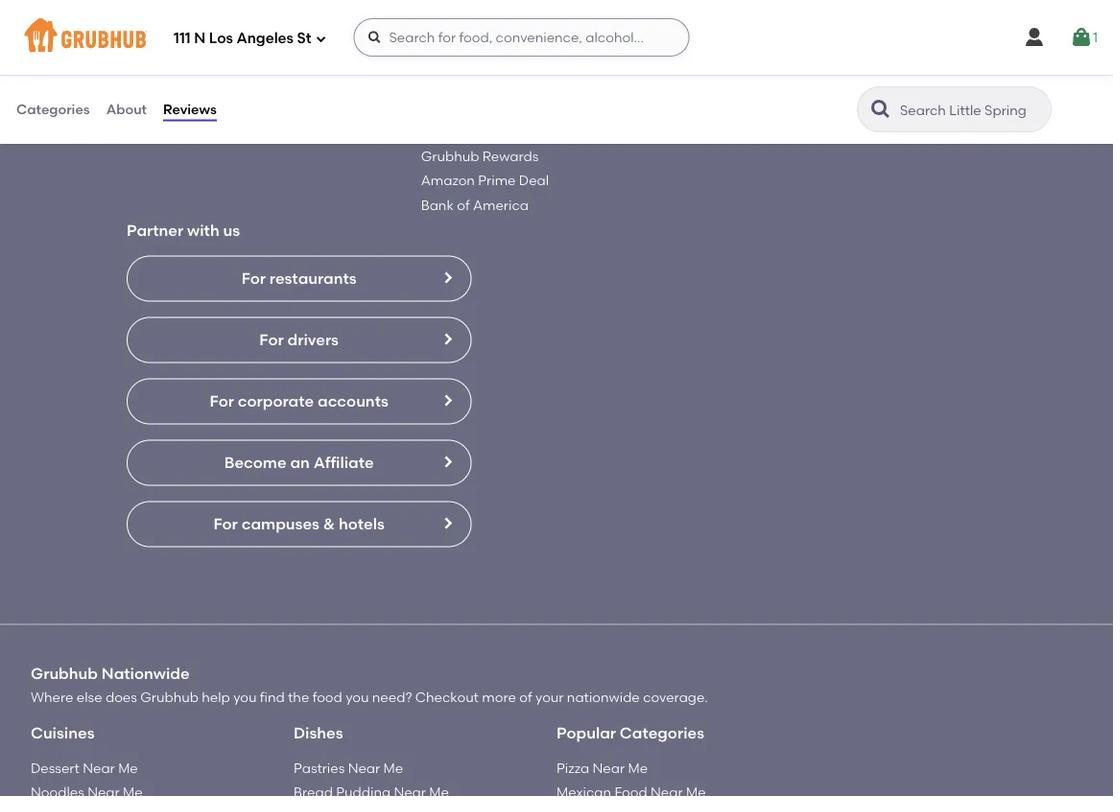 Task type: describe. For each thing, give the bounding box(es) containing it.
drivers
[[287, 330, 339, 349]]

svg image
[[315, 33, 327, 45]]

us
[[223, 221, 240, 240]]

111 n los angeles st
[[174, 30, 311, 47]]

campuses
[[241, 515, 319, 533]]

grubhub up where
[[31, 664, 98, 683]]

111
[[174, 30, 191, 47]]

for drivers link
[[127, 317, 471, 363]]

become an affiliate link
[[127, 440, 471, 486]]

1 horizontal spatial categories
[[620, 724, 704, 743]]

help
[[202, 689, 230, 706]]

pizza
[[557, 760, 589, 776]]

where
[[31, 689, 73, 706]]

&
[[323, 515, 335, 533]]

search icon image
[[869, 98, 892, 121]]

nationwide
[[567, 689, 640, 706]]

catering
[[421, 75, 479, 92]]

of inside answers grubhub rewards amazon prime deal bank of america
[[457, 197, 470, 213]]

for for for campuses & hotels
[[213, 515, 238, 533]]

angeles
[[236, 30, 294, 47]]

does
[[105, 689, 137, 706]]

become an affiliate
[[224, 453, 374, 472]]

grubhub rewards link
[[421, 148, 539, 164]]

grubhub+ link
[[421, 3, 487, 19]]

dessert near me link
[[31, 760, 138, 776]]

affiliate
[[314, 453, 374, 472]]

grubhub nationwide where else does grubhub help you find the food you need? checkout more of your nationwide coverage.
[[31, 664, 708, 706]]

america
[[473, 197, 529, 213]]

right image for for restaurants
[[440, 270, 455, 285]]

careers
[[127, 27, 179, 43]]

partner
[[127, 221, 183, 240]]

popular categories
[[557, 724, 704, 743]]

grubhub down nationwide
[[140, 689, 199, 706]]

for for for restaurants
[[241, 269, 266, 288]]

investor
[[127, 51, 178, 67]]

near for cuisines
[[83, 760, 115, 776]]

hotels
[[339, 515, 385, 533]]

0 horizontal spatial svg image
[[367, 30, 382, 45]]

near for dishes
[[348, 760, 380, 776]]

bank of america link
[[421, 197, 529, 213]]

amazon
[[421, 172, 475, 189]]

dessert
[[31, 760, 79, 776]]

reviews button
[[162, 75, 218, 144]]

nationwide
[[102, 664, 190, 683]]

pastries near me link
[[294, 760, 403, 776]]

svg image inside 1 button
[[1070, 26, 1093, 49]]

accounts
[[318, 392, 388, 410]]

dishes
[[294, 724, 343, 743]]

for campuses & hotels link
[[127, 501, 471, 547]]

checkout
[[415, 689, 479, 706]]

main navigation navigation
[[0, 0, 1113, 75]]

Search Little Spring search field
[[898, 101, 1045, 119]]

investor relations link
[[127, 51, 237, 67]]

for for for drivers
[[259, 330, 284, 349]]

reviews
[[163, 101, 217, 117]]

right image for become an affiliate
[[440, 454, 455, 470]]

right image for for corporate accounts
[[440, 393, 455, 408]]

n
[[194, 30, 206, 47]]

answers grubhub rewards amazon prime deal bank of america
[[421, 124, 549, 213]]

dessert near me
[[31, 760, 138, 776]]

food
[[312, 689, 342, 706]]

prime
[[478, 172, 516, 189]]

partner with us
[[127, 221, 240, 240]]

else
[[77, 689, 102, 706]]

1 you from the left
[[233, 689, 257, 706]]

st
[[297, 30, 311, 47]]

find
[[260, 689, 285, 706]]

pastries
[[294, 760, 345, 776]]

help link
[[421, 51, 451, 67]]

of inside grubhub nationwide where else does grubhub help you find the food you need? checkout more of your nationwide coverage.
[[519, 689, 532, 706]]

pizza near me link
[[557, 760, 648, 776]]

news link
[[127, 75, 162, 92]]



Task type: locate. For each thing, give the bounding box(es) containing it.
2 me from the left
[[383, 760, 403, 776]]

0 horizontal spatial near
[[83, 760, 115, 776]]

1 right image from the top
[[440, 331, 455, 347]]

for restaurants
[[241, 269, 357, 288]]

the
[[288, 689, 309, 706]]

me down need?
[[383, 760, 403, 776]]

relations
[[181, 51, 237, 67]]

bank
[[421, 197, 454, 213]]

1 horizontal spatial svg image
[[1023, 26, 1046, 49]]

more
[[482, 689, 516, 706]]

right image inside for corporate accounts link
[[440, 393, 455, 408]]

for left restaurants
[[241, 269, 266, 288]]

1 vertical spatial of
[[519, 689, 532, 706]]

2 horizontal spatial svg image
[[1070, 26, 1093, 49]]

2 near from the left
[[348, 760, 380, 776]]

1 vertical spatial categories
[[620, 724, 704, 743]]

careers investor relations news
[[127, 27, 237, 92]]

categories button
[[15, 75, 91, 144]]

right image inside for drivers link
[[440, 331, 455, 347]]

2 right image from the top
[[440, 393, 455, 408]]

popular
[[557, 724, 616, 743]]

me for dishes
[[383, 760, 403, 776]]

1
[[1093, 29, 1098, 45]]

cuisines
[[31, 724, 95, 743]]

svg image
[[1023, 26, 1046, 49], [1070, 26, 1093, 49], [367, 30, 382, 45]]

right image inside 'become an affiliate' link
[[440, 454, 455, 470]]

0 vertical spatial of
[[457, 197, 470, 213]]

near
[[83, 760, 115, 776], [348, 760, 380, 776], [592, 760, 625, 776]]

for drivers
[[259, 330, 339, 349]]

1 button
[[1070, 20, 1098, 55]]

0 vertical spatial right image
[[440, 331, 455, 347]]

1 vertical spatial right image
[[440, 393, 455, 408]]

for for for corporate accounts
[[210, 392, 234, 410]]

coverage.
[[643, 689, 708, 706]]

categories inside button
[[16, 101, 90, 117]]

1 horizontal spatial me
[[383, 760, 403, 776]]

1 horizontal spatial you
[[346, 689, 369, 706]]

guarantee
[[482, 27, 554, 43]]

right image
[[440, 270, 455, 285], [440, 393, 455, 408]]

of right the bank
[[457, 197, 470, 213]]

right image right accounts
[[440, 393, 455, 408]]

need?
[[372, 689, 412, 706]]

1 horizontal spatial of
[[519, 689, 532, 706]]

near for popular categories
[[592, 760, 625, 776]]

categories down coverage.
[[620, 724, 704, 743]]

of left your
[[519, 689, 532, 706]]

for left drivers
[[259, 330, 284, 349]]

3 me from the left
[[628, 760, 648, 776]]

3 near from the left
[[592, 760, 625, 776]]

an
[[290, 453, 310, 472]]

news
[[127, 75, 162, 92]]

amazon prime deal link
[[421, 172, 549, 189]]

about
[[106, 101, 147, 117]]

me for cuisines
[[118, 760, 138, 776]]

grubhub+
[[421, 3, 487, 19]]

2 horizontal spatial me
[[628, 760, 648, 776]]

1 me from the left
[[118, 760, 138, 776]]

grubhub guarantee link
[[421, 27, 554, 43]]

0 horizontal spatial me
[[118, 760, 138, 776]]

answers
[[421, 124, 475, 140]]

for left campuses on the bottom
[[213, 515, 238, 533]]

right image
[[440, 331, 455, 347], [440, 454, 455, 470], [440, 516, 455, 531]]

1 horizontal spatial near
[[348, 760, 380, 776]]

me
[[118, 760, 138, 776], [383, 760, 403, 776], [628, 760, 648, 776]]

answers link
[[421, 124, 475, 140]]

1 right image from the top
[[440, 270, 455, 285]]

los
[[209, 30, 233, 47]]

about button
[[105, 75, 148, 144]]

restaurants
[[269, 269, 357, 288]]

0 horizontal spatial of
[[457, 197, 470, 213]]

grubhub+ grubhub guarantee help catering
[[421, 3, 554, 92]]

you left find
[[233, 689, 257, 706]]

me for popular categories
[[628, 760, 648, 776]]

corporate
[[238, 392, 314, 410]]

0 horizontal spatial you
[[233, 689, 257, 706]]

you right food
[[346, 689, 369, 706]]

Search for food, convenience, alcohol... search field
[[354, 18, 689, 57]]

2 vertical spatial right image
[[440, 516, 455, 531]]

1 near from the left
[[83, 760, 115, 776]]

right image for for campuses & hotels
[[440, 516, 455, 531]]

2 you from the left
[[346, 689, 369, 706]]

catering link
[[421, 75, 479, 92]]

grubhub inside answers grubhub rewards amazon prime deal bank of america
[[421, 148, 479, 164]]

near right dessert at the bottom of the page
[[83, 760, 115, 776]]

0 horizontal spatial categories
[[16, 101, 90, 117]]

near right pastries
[[348, 760, 380, 776]]

for campuses & hotels
[[213, 515, 385, 533]]

2 right image from the top
[[440, 454, 455, 470]]

grubhub down answers link
[[421, 148, 479, 164]]

right image inside for restaurants link
[[440, 270, 455, 285]]

me down 'popular categories'
[[628, 760, 648, 776]]

pizza near me
[[557, 760, 648, 776]]

pastries near me
[[294, 760, 403, 776]]

your
[[535, 689, 564, 706]]

help
[[421, 51, 451, 67]]

for left corporate
[[210, 392, 234, 410]]

right image inside the for campuses & hotels link
[[440, 516, 455, 531]]

3 right image from the top
[[440, 516, 455, 531]]

deal
[[519, 172, 549, 189]]

grubhub inside grubhub+ grubhub guarantee help catering
[[421, 27, 479, 43]]

0 vertical spatial categories
[[16, 101, 90, 117]]

with
[[187, 221, 219, 240]]

for corporate accounts link
[[127, 378, 471, 424]]

1 vertical spatial right image
[[440, 454, 455, 470]]

for
[[241, 269, 266, 288], [259, 330, 284, 349], [210, 392, 234, 410], [213, 515, 238, 533]]

categories
[[16, 101, 90, 117], [620, 724, 704, 743]]

0 vertical spatial right image
[[440, 270, 455, 285]]

2 horizontal spatial near
[[592, 760, 625, 776]]

for restaurants link
[[127, 256, 471, 302]]

of
[[457, 197, 470, 213], [519, 689, 532, 706]]

become
[[224, 453, 286, 472]]

right image for for drivers
[[440, 331, 455, 347]]

categories left 'about'
[[16, 101, 90, 117]]

careers link
[[127, 27, 179, 43]]

rewards
[[482, 148, 539, 164]]

for corporate accounts
[[210, 392, 388, 410]]

right image down the bank
[[440, 270, 455, 285]]

me down does
[[118, 760, 138, 776]]

grubhub down grubhub+ link
[[421, 27, 479, 43]]

grubhub
[[421, 27, 479, 43], [421, 148, 479, 164], [31, 664, 98, 683], [140, 689, 199, 706]]

you
[[233, 689, 257, 706], [346, 689, 369, 706]]

near right pizza
[[592, 760, 625, 776]]



Task type: vqa. For each thing, say whether or not it's contained in the screenshot.


